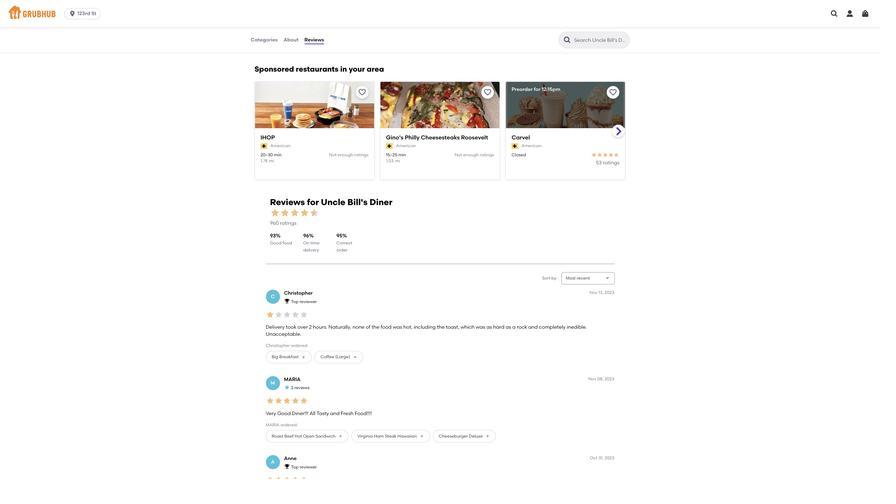 Task type: vqa. For each thing, say whether or not it's contained in the screenshot.
left Save this restaurant icon
yes



Task type: locate. For each thing, give the bounding box(es) containing it.
min for ihop
[[274, 153, 282, 157]]

1 horizontal spatial svg image
[[862, 9, 870, 18]]

maria up 2 reviews
[[284, 377, 301, 383]]

not for ihop
[[329, 153, 337, 157]]

96 on time delivery
[[303, 233, 320, 253]]

0 vertical spatial reviews
[[305, 37, 324, 43]]

hours.
[[313, 324, 328, 330]]

took
[[286, 324, 297, 330]]

good down 93
[[270, 241, 282, 246]]

christopher for christopher
[[284, 290, 313, 296]]

1 was from the left
[[393, 324, 402, 330]]

min right 15–25
[[399, 153, 406, 157]]

3 2023 from the top
[[605, 456, 615, 461]]

13,
[[599, 290, 604, 295]]

maria for maria
[[284, 377, 301, 383]]

gino's philly cheesesteaks roosevelt link
[[386, 134, 494, 142]]

plus icon image inside the roast beef hot open sandwich button
[[339, 435, 343, 439]]

2 not enough ratings from the left
[[455, 153, 494, 157]]

sponsored restaurants in your area
[[255, 65, 384, 73]]

as left hard
[[487, 324, 492, 330]]

save this restaurant button for ihop
[[356, 86, 369, 99]]

roosevelt
[[461, 134, 488, 141]]

naturally,
[[329, 324, 352, 330]]

oct 31, 2023
[[590, 456, 615, 461]]

1 horizontal spatial subscription pass image
[[512, 143, 519, 149]]

for for reviews
[[307, 197, 319, 207]]

not
[[329, 153, 337, 157], [455, 153, 462, 157]]

mi for gino's philly cheesesteaks roosevelt
[[395, 159, 400, 164]]

maria ordered:
[[266, 423, 298, 428]]

reviewer up over
[[300, 299, 317, 304]]

2 left reviews at the bottom left of page
[[291, 386, 294, 391]]

2 american from the left
[[396, 144, 416, 149]]

plus icon image right hawaiian
[[420, 435, 424, 439]]

save this restaurant button for gino's philly cheesesteaks roosevelt
[[482, 86, 494, 99]]

and right tasty
[[330, 411, 340, 417]]

1 horizontal spatial mi
[[395, 159, 400, 164]]

completely
[[539, 324, 566, 330]]

star icon image
[[592, 152, 597, 158], [597, 152, 603, 158], [603, 152, 609, 158], [609, 152, 614, 158], [614, 152, 620, 158], [614, 152, 620, 158], [270, 208, 280, 218], [280, 208, 290, 218], [290, 208, 300, 218], [300, 208, 310, 218], [310, 208, 319, 218], [310, 208, 319, 218], [266, 311, 274, 319], [274, 311, 283, 319], [283, 311, 291, 319], [291, 311, 300, 319], [300, 311, 308, 319], [284, 385, 290, 391], [266, 397, 274, 405], [274, 397, 283, 405], [283, 397, 291, 405], [291, 397, 300, 405], [300, 397, 308, 405], [266, 476, 274, 480], [274, 476, 283, 480], [283, 476, 291, 480], [291, 476, 300, 480], [300, 476, 308, 480]]

ratings down roosevelt
[[480, 153, 494, 157]]

plus icon image inside big breakfast button
[[302, 355, 306, 360]]

0 horizontal spatial enough
[[338, 153, 353, 157]]

08,
[[598, 377, 604, 382]]

93
[[270, 233, 276, 239]]

2 vertical spatial 2023
[[605, 456, 615, 461]]

0 horizontal spatial subscription pass image
[[261, 143, 268, 149]]

categories
[[251, 37, 278, 43]]

1 vertical spatial trophy icon image
[[284, 464, 290, 470]]

0 horizontal spatial min
[[274, 153, 282, 157]]

coffee (large) button
[[315, 351, 363, 364]]

food inside 93 good food
[[283, 241, 292, 246]]

nov left 13,
[[590, 290, 598, 295]]

top reviewer for anne
[[291, 465, 317, 470]]

coffee
[[321, 355, 335, 360]]

good inside 93 good food
[[270, 241, 282, 246]]

reviewer down the roast beef hot open sandwich button
[[300, 465, 317, 470]]

1 horizontal spatial save this restaurant image
[[609, 88, 618, 97]]

min
[[274, 153, 282, 157], [399, 153, 406, 157]]

top right c
[[291, 299, 299, 304]]

preorder for 12:15pm
[[512, 86, 561, 92]]

subscription pass image up 20–30
[[261, 143, 268, 149]]

1 horizontal spatial save this restaurant button
[[482, 86, 494, 99]]

2023 right 13,
[[605, 290, 615, 295]]

min inside 20–30 min 1.78 mi
[[274, 153, 282, 157]]

93 good food
[[270, 233, 292, 246]]

1 horizontal spatial as
[[506, 324, 512, 330]]

mi right 1.03
[[395, 159, 400, 164]]

1 not enough ratings from the left
[[329, 153, 369, 157]]

christopher up big
[[266, 344, 290, 349]]

plus icon image
[[302, 355, 306, 360], [353, 355, 357, 360], [339, 435, 343, 439], [420, 435, 424, 439], [486, 435, 490, 439]]

1 horizontal spatial food
[[381, 324, 392, 330]]

nov for very good diner!!! all tasty and fresh food!!!!
[[589, 377, 597, 382]]

1 2023 from the top
[[605, 290, 615, 295]]

a
[[513, 324, 516, 330]]

american up 20–30 min 1.78 mi
[[271, 144, 291, 149]]

ratings right the 960
[[280, 220, 297, 226]]

christopher right c
[[284, 290, 313, 296]]

and right 'rock'
[[529, 324, 538, 330]]

0 horizontal spatial was
[[393, 324, 402, 330]]

15–25 min 1.03 mi
[[386, 153, 406, 164]]

2 right over
[[309, 324, 312, 330]]

svg image
[[831, 9, 839, 18], [846, 9, 855, 18]]

1 vertical spatial top reviewer
[[291, 465, 317, 470]]

carvel logo image
[[506, 82, 626, 141]]

coffee (large)
[[321, 355, 350, 360]]

2 reviewer from the top
[[300, 465, 317, 470]]

not enough ratings for ihop
[[329, 153, 369, 157]]

2023 right 08,
[[605, 377, 615, 382]]

1 not from the left
[[329, 153, 337, 157]]

trophy icon image
[[284, 299, 290, 304], [284, 464, 290, 470]]

reviewer for anne
[[300, 465, 317, 470]]

the right of
[[372, 324, 380, 330]]

top down anne
[[291, 465, 299, 470]]

1 vertical spatial ordered:
[[281, 423, 298, 428]]

plus icon image right (large)
[[353, 355, 357, 360]]

plus icon image right deluxe
[[486, 435, 490, 439]]

on
[[303, 241, 310, 246]]

1 top from the top
[[291, 299, 299, 304]]

nov left 08,
[[589, 377, 597, 382]]

food right of
[[381, 324, 392, 330]]

1 vertical spatial nov
[[589, 377, 597, 382]]

1 horizontal spatial and
[[529, 324, 538, 330]]

carvel link
[[512, 134, 620, 142]]

preorder
[[512, 86, 533, 92]]

1 horizontal spatial 2
[[309, 324, 312, 330]]

2 top reviewer from the top
[[291, 465, 317, 470]]

1 the from the left
[[372, 324, 380, 330]]

0 vertical spatial and
[[529, 324, 538, 330]]

53
[[596, 160, 602, 166]]

min inside 15–25 min 1.03 mi
[[399, 153, 406, 157]]

1 min from the left
[[274, 153, 282, 157]]

0 vertical spatial reviewer
[[300, 299, 317, 304]]

good up maria ordered:
[[277, 411, 291, 417]]

plus icon image right sandwich
[[339, 435, 343, 439]]

reviews right about
[[305, 37, 324, 43]]

in
[[341, 65, 347, 73]]

hawaiian
[[398, 434, 417, 439]]

1 save this restaurant button from the left
[[356, 86, 369, 99]]

2 save this restaurant button from the left
[[482, 86, 494, 99]]

plus icon image inside the 'virginia ham steak hawaiian' 'button'
[[420, 435, 424, 439]]

2 reviews
[[291, 386, 310, 391]]

1 horizontal spatial min
[[399, 153, 406, 157]]

was
[[393, 324, 402, 330], [476, 324, 486, 330]]

time
[[311, 241, 320, 246]]

2 enough from the left
[[464, 153, 479, 157]]

1 vertical spatial and
[[330, 411, 340, 417]]

2 not from the left
[[455, 153, 462, 157]]

american for carvel
[[522, 144, 542, 149]]

reviews up the "960 ratings"
[[270, 197, 305, 207]]

plus icon image inside cheeseburger deluxe button
[[486, 435, 490, 439]]

was left hot,
[[393, 324, 402, 330]]

good for 93
[[270, 241, 282, 246]]

mi inside 15–25 min 1.03 mi
[[395, 159, 400, 164]]

reviews inside button
[[305, 37, 324, 43]]

mi right the 1.78
[[269, 159, 274, 164]]

american down philly
[[396, 144, 416, 149]]

0 horizontal spatial save this restaurant image
[[358, 88, 367, 97]]

1 vertical spatial 2023
[[605, 377, 615, 382]]

not down ihop link
[[329, 153, 337, 157]]

not down roosevelt
[[455, 153, 462, 157]]

about button
[[283, 27, 299, 53]]

0 horizontal spatial maria
[[266, 423, 280, 428]]

1 horizontal spatial the
[[437, 324, 445, 330]]

1 vertical spatial food
[[381, 324, 392, 330]]

food left on
[[283, 241, 292, 246]]

most
[[566, 276, 576, 281]]

c
[[271, 294, 275, 300]]

2 2023 from the top
[[605, 377, 615, 382]]

none
[[353, 324, 365, 330]]

1 horizontal spatial enough
[[464, 153, 479, 157]]

0 horizontal spatial svg image
[[69, 10, 76, 17]]

reviews
[[305, 37, 324, 43], [270, 197, 305, 207]]

ordered: up breakfast
[[291, 344, 308, 349]]

ordered:
[[291, 344, 308, 349], [281, 423, 298, 428]]

1 vertical spatial christopher
[[266, 344, 290, 349]]

diner
[[370, 197, 393, 207]]

1 vertical spatial top
[[291, 465, 299, 470]]

2 save this restaurant image from the left
[[609, 88, 618, 97]]

1 horizontal spatial svg image
[[846, 9, 855, 18]]

was right which
[[476, 324, 486, 330]]

1 horizontal spatial maria
[[284, 377, 301, 383]]

0 vertical spatial trophy icon image
[[284, 299, 290, 304]]

recent
[[577, 276, 590, 281]]

2 horizontal spatial save this restaurant button
[[607, 86, 620, 99]]

trophy icon image down anne
[[284, 464, 290, 470]]

12:15pm
[[542, 86, 561, 92]]

very
[[266, 411, 276, 417]]

nov 08, 2023
[[589, 377, 615, 382]]

0 vertical spatial 2
[[309, 324, 312, 330]]

ratings
[[354, 153, 369, 157], [480, 153, 494, 157], [603, 160, 620, 166], [280, 220, 297, 226]]

1 vertical spatial reviewer
[[300, 465, 317, 470]]

0 vertical spatial nov
[[590, 290, 598, 295]]

1 vertical spatial maria
[[266, 423, 280, 428]]

0 vertical spatial top
[[291, 299, 299, 304]]

3 save this restaurant button from the left
[[607, 86, 620, 99]]

2 inside delivery took over 2 hours. naturally, none of the food was hot, including the toast, which was as hard as a rock and completely inedible. unacceptable.
[[309, 324, 312, 330]]

1 mi from the left
[[269, 159, 274, 164]]

2 top from the top
[[291, 465, 299, 470]]

svg image
[[862, 9, 870, 18], [69, 10, 76, 17]]

2 mi from the left
[[395, 159, 400, 164]]

plus icon image right breakfast
[[302, 355, 306, 360]]

0 horizontal spatial as
[[487, 324, 492, 330]]

maria down very
[[266, 423, 280, 428]]

closed
[[512, 153, 526, 157]]

1 vertical spatial for
[[307, 197, 319, 207]]

reviews
[[295, 386, 310, 391]]

for left the 12:15pm
[[534, 86, 541, 92]]

the
[[372, 324, 380, 330], [437, 324, 445, 330]]

1 american from the left
[[271, 144, 291, 149]]

96
[[303, 233, 309, 239]]

top reviewer down anne
[[291, 465, 317, 470]]

2 min from the left
[[399, 153, 406, 157]]

3 american from the left
[[522, 144, 542, 149]]

mi inside 20–30 min 1.78 mi
[[269, 159, 274, 164]]

0 vertical spatial top reviewer
[[291, 299, 317, 304]]

reviewer for christopher
[[300, 299, 317, 304]]

1 trophy icon image from the top
[[284, 299, 290, 304]]

american down carvel
[[522, 144, 542, 149]]

reviews button
[[304, 27, 325, 53]]

0 horizontal spatial not enough ratings
[[329, 153, 369, 157]]

0 vertical spatial good
[[270, 241, 282, 246]]

0 vertical spatial ordered:
[[291, 344, 308, 349]]

as left a
[[506, 324, 512, 330]]

trophy icon image right c
[[284, 299, 290, 304]]

american for gino's philly cheesesteaks roosevelt
[[396, 144, 416, 149]]

1 vertical spatial reviews
[[270, 197, 305, 207]]

0 horizontal spatial save this restaurant button
[[356, 86, 369, 99]]

top reviewer up over
[[291, 299, 317, 304]]

subscription pass image up closed
[[512, 143, 519, 149]]

0 vertical spatial maria
[[284, 377, 301, 383]]

ordered: for over
[[291, 344, 308, 349]]

save this restaurant image for carvel
[[609, 88, 618, 97]]

2023 right "31,"
[[605, 456, 615, 461]]

1 reviewer from the top
[[300, 299, 317, 304]]

0 horizontal spatial mi
[[269, 159, 274, 164]]

for left uncle
[[307, 197, 319, 207]]

2023 for very good diner!!! all tasty and fresh food!!!!
[[605, 377, 615, 382]]

1 vertical spatial 2
[[291, 386, 294, 391]]

0 horizontal spatial not
[[329, 153, 337, 157]]

not enough ratings
[[329, 153, 369, 157], [455, 153, 494, 157]]

plus icon image for cheeseburger deluxe
[[486, 435, 490, 439]]

2 trophy icon image from the top
[[284, 464, 290, 470]]

1 subscription pass image from the left
[[261, 143, 268, 149]]

fresh
[[341, 411, 354, 417]]

1 horizontal spatial not enough ratings
[[455, 153, 494, 157]]

1 top reviewer from the top
[[291, 299, 317, 304]]

0 vertical spatial christopher
[[284, 290, 313, 296]]

0 vertical spatial 2023
[[605, 290, 615, 295]]

2 horizontal spatial american
[[522, 144, 542, 149]]

0 horizontal spatial food
[[283, 241, 292, 246]]

food
[[283, 241, 292, 246], [381, 324, 392, 330]]

1 save this restaurant image from the left
[[358, 88, 367, 97]]

plus icon image inside coffee (large) button
[[353, 355, 357, 360]]

ihop
[[261, 134, 275, 141]]

the left the toast,
[[437, 324, 445, 330]]

0 horizontal spatial american
[[271, 144, 291, 149]]

Search Uncle Bill's Diner search field
[[574, 37, 628, 44]]

1 horizontal spatial for
[[534, 86, 541, 92]]

1 horizontal spatial not
[[455, 153, 462, 157]]

christopher for christopher ordered:
[[266, 344, 290, 349]]

restaurants
[[296, 65, 339, 73]]

0 horizontal spatial for
[[307, 197, 319, 207]]

maria
[[284, 377, 301, 383], [266, 423, 280, 428]]

save this restaurant image
[[358, 88, 367, 97], [609, 88, 618, 97]]

2023 for delivery took over 2 hours. naturally, none of the food was hot, including the toast, which was as hard as a rock and completely inedible. unacceptable.
[[605, 290, 615, 295]]

1 horizontal spatial american
[[396, 144, 416, 149]]

area
[[367, 65, 384, 73]]

0 vertical spatial for
[[534, 86, 541, 92]]

1 enough from the left
[[338, 153, 353, 157]]

roast beef hot open sandwich
[[272, 434, 336, 439]]

960 ratings
[[270, 220, 297, 226]]

0 horizontal spatial svg image
[[831, 9, 839, 18]]

subscription pass image
[[261, 143, 268, 149], [512, 143, 519, 149]]

nov for delivery took over 2 hours. naturally, none of the food was hot, including the toast, which was as hard as a rock and completely inedible. unacceptable.
[[590, 290, 598, 295]]

nov
[[590, 290, 598, 295], [589, 377, 597, 382]]

subscription pass image for ihop
[[261, 143, 268, 149]]

good
[[270, 241, 282, 246], [277, 411, 291, 417]]

hot,
[[404, 324, 413, 330]]

2 subscription pass image from the left
[[512, 143, 519, 149]]

very good diner!!! all tasty and fresh food!!!!
[[266, 411, 372, 417]]

not enough ratings for gino's philly cheesesteaks roosevelt
[[455, 153, 494, 157]]

0 horizontal spatial the
[[372, 324, 380, 330]]

min right 20–30
[[274, 153, 282, 157]]

1 vertical spatial good
[[277, 411, 291, 417]]

Sort by: field
[[566, 275, 590, 282]]

mi
[[269, 159, 274, 164], [395, 159, 400, 164]]

0 vertical spatial food
[[283, 241, 292, 246]]

cheesesteaks
[[421, 134, 460, 141]]

ordered: up beef
[[281, 423, 298, 428]]

not for gino's philly cheesesteaks roosevelt
[[455, 153, 462, 157]]

1 horizontal spatial was
[[476, 324, 486, 330]]

hot
[[295, 434, 302, 439]]



Task type: describe. For each thing, give the bounding box(es) containing it.
christopher ordered:
[[266, 344, 308, 349]]

for for preorder
[[534, 86, 541, 92]]

virginia
[[358, 434, 373, 439]]

most recent
[[566, 276, 590, 281]]

2 as from the left
[[506, 324, 512, 330]]

0 horizontal spatial 2
[[291, 386, 294, 391]]

save this restaurant button for carvel
[[607, 86, 620, 99]]

123rd
[[77, 11, 90, 17]]

correct
[[337, 241, 352, 246]]

960
[[270, 220, 279, 226]]

roast
[[272, 434, 284, 439]]

save this restaurant image for ihop
[[358, 88, 367, 97]]

svg image inside 123rd st button
[[69, 10, 76, 17]]

ratings left 15–25
[[354, 153, 369, 157]]

123rd st
[[77, 11, 96, 17]]

a
[[271, 460, 275, 465]]

ordered: for diner!!!
[[281, 423, 298, 428]]

mi for ihop
[[269, 159, 274, 164]]

delivery
[[266, 324, 285, 330]]

big breakfast button
[[266, 351, 312, 364]]

subscription pass image for carvel
[[512, 143, 519, 149]]

15–25
[[386, 153, 398, 157]]

enough for gino's philly cheesesteaks roosevelt
[[464, 153, 479, 157]]

tasty
[[317, 411, 329, 417]]

2 was from the left
[[476, 324, 486, 330]]

of
[[366, 324, 371, 330]]

breakfast
[[279, 355, 299, 360]]

uncle
[[321, 197, 346, 207]]

order
[[337, 248, 348, 253]]

ihop logo image
[[255, 82, 374, 141]]

bill's
[[348, 197, 368, 207]]

1 as from the left
[[487, 324, 492, 330]]

diner!!!
[[292, 411, 309, 417]]

plus icon image for coffee (large)
[[353, 355, 357, 360]]

20–30
[[261, 153, 273, 157]]

123rd st button
[[64, 8, 104, 19]]

food inside delivery took over 2 hours. naturally, none of the food was hot, including the toast, which was as hard as a rock and completely inedible. unacceptable.
[[381, 324, 392, 330]]

and inside delivery took over 2 hours. naturally, none of the food was hot, including the toast, which was as hard as a rock and completely inedible. unacceptable.
[[529, 324, 538, 330]]

top for anne
[[291, 465, 299, 470]]

save this restaurant image
[[484, 88, 492, 97]]

sponsored
[[255, 65, 294, 73]]

2 svg image from the left
[[846, 9, 855, 18]]

1 svg image from the left
[[831, 9, 839, 18]]

inedible.
[[567, 324, 587, 330]]

ihop link
[[261, 134, 369, 142]]

delivery took over 2 hours. naturally, none of the food was hot, including the toast, which was as hard as a rock and completely inedible. unacceptable.
[[266, 324, 587, 338]]

31,
[[599, 456, 604, 461]]

ham
[[374, 434, 384, 439]]

about
[[284, 37, 299, 43]]

virginia ham steak hawaiian
[[358, 434, 417, 439]]

plus icon image for big breakfast
[[302, 355, 306, 360]]

top for christopher
[[291, 299, 299, 304]]

maria for maria ordered:
[[266, 423, 280, 428]]

virginia ham steak hawaiian button
[[352, 430, 430, 443]]

plus icon image for virginia ham steak hawaiian
[[420, 435, 424, 439]]

st
[[91, 11, 96, 17]]

reviews for reviews for uncle bill's diner
[[270, 197, 305, 207]]

main navigation navigation
[[0, 0, 881, 27]]

nov 13, 2023
[[590, 290, 615, 295]]

deluxe
[[469, 434, 483, 439]]

1.78
[[261, 159, 268, 164]]

min for gino's philly cheesesteaks roosevelt
[[399, 153, 406, 157]]

subscription pass image
[[386, 143, 393, 149]]

cheeseburger
[[439, 434, 468, 439]]

your
[[349, 65, 365, 73]]

53 ratings
[[596, 160, 620, 166]]

american for ihop
[[271, 144, 291, 149]]

trophy icon image for anne
[[284, 464, 290, 470]]

search icon image
[[563, 36, 572, 44]]

anne
[[284, 456, 297, 462]]

roast beef hot open sandwich button
[[266, 430, 349, 443]]

which
[[461, 324, 475, 330]]

m
[[271, 380, 275, 386]]

plus icon image for roast beef hot open sandwich
[[339, 435, 343, 439]]

delivery
[[303, 248, 319, 253]]

1.03
[[386, 159, 394, 164]]

cheeseburger deluxe
[[439, 434, 483, 439]]

philly
[[405, 134, 420, 141]]

oct
[[590, 456, 598, 461]]

gino's philly cheesesteaks roosevelt logo image
[[381, 82, 500, 141]]

beef
[[285, 434, 294, 439]]

hard
[[494, 324, 505, 330]]

reviews for reviews
[[305, 37, 324, 43]]

2 the from the left
[[437, 324, 445, 330]]

good for very
[[277, 411, 291, 417]]

sandwich
[[316, 434, 336, 439]]

open
[[303, 434, 315, 439]]

by:
[[552, 276, 558, 281]]

(large)
[[336, 355, 350, 360]]

0 horizontal spatial and
[[330, 411, 340, 417]]

food!!!!
[[355, 411, 372, 417]]

caret down icon image
[[605, 276, 611, 281]]

all
[[310, 411, 316, 417]]

top reviewer for christopher
[[291, 299, 317, 304]]

including
[[414, 324, 436, 330]]

over
[[298, 324, 308, 330]]

95 correct order
[[337, 233, 352, 253]]

gino's
[[386, 134, 404, 141]]

trophy icon image for christopher
[[284, 299, 290, 304]]

20–30 min 1.78 mi
[[261, 153, 282, 164]]

carvel
[[512, 134, 530, 141]]

ratings right 53
[[603, 160, 620, 166]]

enough for ihop
[[338, 153, 353, 157]]



